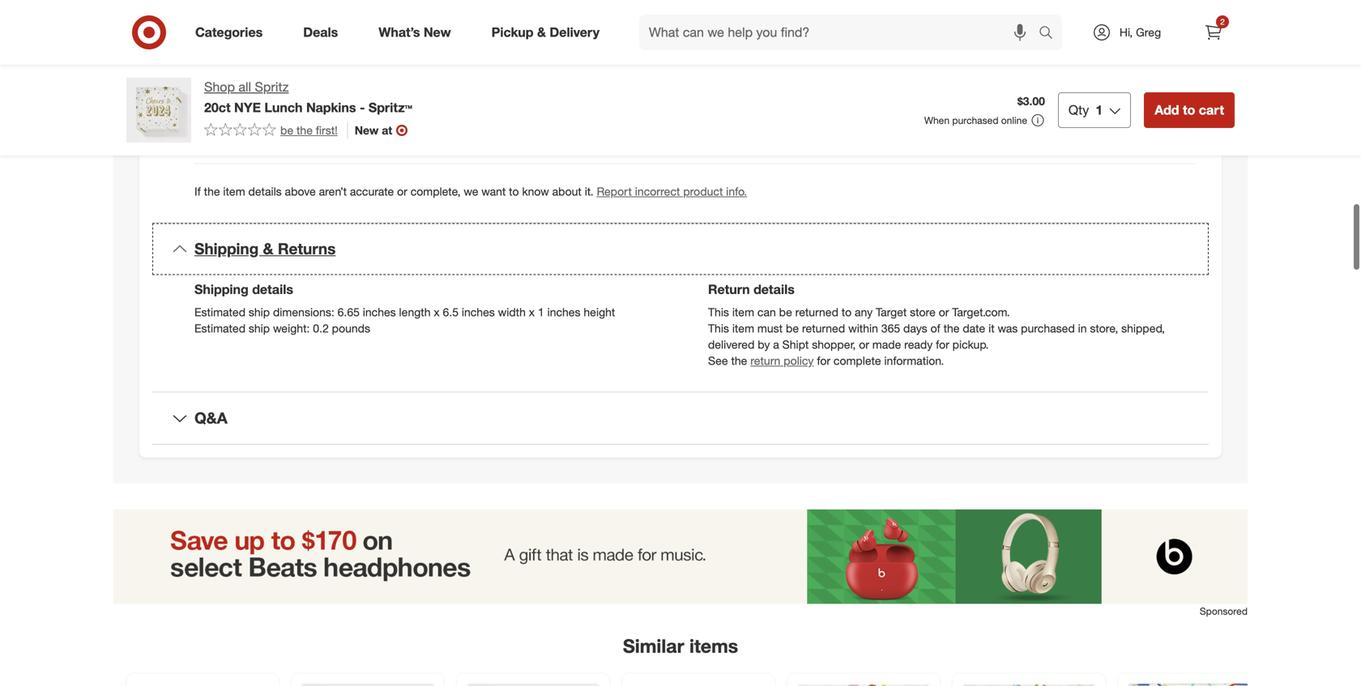 Task type: describe. For each thing, give the bounding box(es) containing it.
weight:
[[273, 321, 310, 335]]

within
[[849, 321, 878, 335]]

number
[[222, 82, 265, 96]]

: for upc
[[219, 33, 222, 47]]

0 horizontal spatial for
[[817, 354, 831, 368]]

0 vertical spatial purchased
[[953, 114, 999, 126]]

deals link
[[290, 15, 358, 50]]

shipping details estimated ship dimensions: 6.65 inches length x 6.5 inches width x 1 inches height estimated ship weight: 0.2 pounds
[[195, 282, 615, 335]]

what's new link
[[365, 15, 471, 50]]

1 this from the top
[[708, 305, 729, 319]]

what's new
[[379, 24, 451, 40]]

shipping for shipping details estimated ship dimensions: 6.65 inches length x 6.5 inches width x 1 inches height estimated ship weight: 0.2 pounds
[[195, 282, 249, 297]]

q&a button
[[152, 393, 1209, 444]]

add to cart button
[[1145, 92, 1235, 128]]

2 vertical spatial be
[[786, 321, 799, 335]]

information.
[[885, 354, 944, 368]]

qty 1
[[1069, 102, 1103, 118]]

0 horizontal spatial to
[[509, 184, 519, 198]]

items
[[690, 635, 738, 658]]

add to cart
[[1155, 102, 1225, 118]]

3 inches from the left
[[548, 305, 581, 319]]

1 ship from the top
[[249, 305, 270, 319]]

pickup
[[492, 24, 534, 40]]

shipped,
[[1122, 321, 1165, 335]]

width
[[498, 305, 526, 319]]

shipping for shipping & returns
[[195, 239, 259, 258]]

aren't
[[319, 184, 347, 198]]

6.65
[[338, 305, 360, 319]]

origin
[[195, 132, 227, 146]]

2 estimated from the top
[[195, 321, 246, 335]]

shop
[[204, 79, 235, 95]]

shipt
[[783, 337, 809, 352]]

if
[[195, 184, 201, 198]]

a
[[773, 337, 779, 352]]

1 vertical spatial item
[[733, 305, 755, 319]]

upc : 192937440155
[[195, 33, 301, 47]]

1 x from the left
[[434, 305, 440, 319]]

by
[[758, 337, 770, 352]]

similar items
[[623, 635, 738, 658]]

delivered
[[708, 337, 755, 352]]

the right 'of'
[[944, 321, 960, 335]]

be the first! link
[[204, 122, 338, 138]]

& for pickup
[[537, 24, 546, 40]]

upc
[[195, 33, 219, 47]]

cart
[[1199, 102, 1225, 118]]

length
[[399, 305, 431, 319]]

when
[[925, 114, 950, 126]]

0 vertical spatial be
[[280, 123, 294, 137]]

(dpci)
[[268, 82, 302, 96]]

20ct
[[204, 100, 231, 115]]

20ct lunch napkins retro confetti print - spritz™ image
[[1128, 684, 1261, 686]]

above
[[285, 184, 316, 198]]

the left usa on the left of page
[[278, 132, 294, 146]]

complete
[[834, 354, 881, 368]]

all
[[239, 79, 251, 95]]

incorrect
[[635, 184, 680, 198]]

greg
[[1136, 25, 1161, 39]]

can
[[758, 305, 776, 319]]

shipping & returns
[[195, 239, 336, 258]]

delivery
[[550, 24, 600, 40]]

image of 20ct nye lunch napkins - spritz™ image
[[126, 78, 191, 143]]

2 x from the left
[[529, 305, 535, 319]]

$3.00
[[1018, 94, 1045, 108]]

qty
[[1069, 102, 1090, 118]]

192937440155
[[225, 33, 301, 47]]

days
[[904, 321, 928, 335]]

hi,
[[1120, 25, 1133, 39]]

search button
[[1032, 15, 1071, 53]]

ready
[[905, 337, 933, 352]]

30ct 'cheers' beverage napkins - spritz™ image
[[136, 684, 269, 686]]

0 vertical spatial or
[[397, 184, 408, 198]]

see
[[708, 354, 728, 368]]

1 vertical spatial returned
[[802, 321, 845, 335]]

lunch
[[265, 100, 303, 115]]

20ct fossil friends dinosaur disposable napkins - spritz™ image
[[963, 684, 1096, 686]]

about
[[552, 184, 582, 198]]

online
[[1002, 114, 1028, 126]]

0 vertical spatial 1
[[1096, 102, 1103, 118]]

complete,
[[411, 184, 461, 198]]

details for shipping
[[252, 282, 293, 297]]

store
[[910, 305, 936, 319]]

shop all spritz 20ct nye lunch napkins - spritz™
[[204, 79, 413, 115]]

napkins
[[306, 100, 356, 115]]

if the item details above aren't accurate or complete, we want to know about it. report incorrect product info.
[[195, 184, 747, 198]]

return details this item can be returned to any target store or target.com. this item must be returned within 365 days of the date it was purchased in store, shipped, delivered by a shipt shopper, or made ready for pickup. see the return policy for complete information.
[[708, 282, 1165, 368]]

item number (dpci)
[[195, 82, 302, 96]]

& for shipping
[[263, 239, 274, 258]]

20ct superhero pow lunch paper napkins - spritz™ image
[[632, 684, 765, 686]]

1 horizontal spatial for
[[936, 337, 950, 352]]

advertisement region
[[113, 510, 1248, 605]]

info.
[[726, 184, 747, 198]]

target
[[876, 305, 907, 319]]

2
[[1221, 17, 1225, 27]]

pickup & delivery
[[492, 24, 600, 40]]

origin : made in the usa
[[195, 132, 320, 146]]

similar
[[623, 635, 684, 658]]

the right if
[[204, 184, 220, 198]]

1 horizontal spatial or
[[859, 337, 870, 352]]

of
[[931, 321, 941, 335]]



Task type: locate. For each thing, give the bounding box(es) containing it.
return policy link
[[751, 354, 814, 368]]

for down 'of'
[[936, 337, 950, 352]]

must
[[758, 321, 783, 335]]

ship left weight:
[[249, 321, 270, 335]]

details inside return details this item can be returned to any target store or target.com. this item must be returned within 365 days of the date it was purchased in store, shipped, delivered by a shipt shopper, or made ready for pickup. see the return policy for complete information.
[[754, 282, 795, 297]]

20ct rainbow confetti lunch paper napkins - spritz™ image
[[798, 684, 930, 686]]

1 vertical spatial :
[[227, 132, 231, 146]]

0 vertical spatial in
[[266, 132, 275, 146]]

x left 6.5
[[434, 305, 440, 319]]

this up delivered
[[708, 321, 729, 335]]

1 vertical spatial purchased
[[1021, 321, 1075, 335]]

2 vertical spatial or
[[859, 337, 870, 352]]

details up dimensions:
[[252, 282, 293, 297]]

2 horizontal spatial or
[[939, 305, 949, 319]]

or up 'of'
[[939, 305, 949, 319]]

0.2
[[313, 321, 329, 335]]

1 vertical spatial be
[[779, 305, 792, 319]]

the left first!
[[297, 123, 313, 137]]

at
[[382, 123, 392, 137]]

item
[[195, 82, 219, 96]]

what's
[[379, 24, 420, 40]]

1 horizontal spatial in
[[1078, 321, 1087, 335]]

add
[[1155, 102, 1180, 118]]

0 horizontal spatial new
[[355, 123, 379, 137]]

1 horizontal spatial 1
[[1096, 102, 1103, 118]]

1 horizontal spatial &
[[537, 24, 546, 40]]

shipping down shipping & returns
[[195, 282, 249, 297]]

0 horizontal spatial 1
[[538, 305, 544, 319]]

or right accurate
[[397, 184, 408, 198]]

purchased
[[953, 114, 999, 126], [1021, 321, 1075, 335]]

0 vertical spatial to
[[1183, 102, 1196, 118]]

shipping inside shipping details estimated ship dimensions: 6.65 inches length x 6.5 inches width x 1 inches height estimated ship weight: 0.2 pounds
[[195, 282, 249, 297]]

report incorrect product info. button
[[597, 184, 747, 200]]

: left made
[[227, 132, 231, 146]]

new at
[[355, 123, 392, 137]]

be up shipt
[[786, 321, 799, 335]]

1 vertical spatial or
[[939, 305, 949, 319]]

1 vertical spatial to
[[509, 184, 519, 198]]

0 vertical spatial new
[[424, 24, 451, 40]]

to inside button
[[1183, 102, 1196, 118]]

& inside dropdown button
[[263, 239, 274, 258]]

1 vertical spatial 1
[[538, 305, 544, 319]]

inches left height in the top of the page
[[548, 305, 581, 319]]

2 horizontal spatial to
[[1183, 102, 1196, 118]]

any
[[855, 305, 873, 319]]

:
[[219, 33, 222, 47], [227, 132, 231, 146]]

to right add
[[1183, 102, 1196, 118]]

: left 192937440155
[[219, 33, 222, 47]]

1 vertical spatial ship
[[249, 321, 270, 335]]

return
[[751, 354, 781, 368]]

0 vertical spatial for
[[936, 337, 950, 352]]

0 vertical spatial item
[[223, 184, 245, 198]]

item
[[223, 184, 245, 198], [733, 305, 755, 319], [733, 321, 755, 335]]

0 vertical spatial estimated
[[195, 305, 246, 319]]

1 inches from the left
[[363, 305, 396, 319]]

similar items region
[[113, 510, 1271, 686]]

policy
[[784, 354, 814, 368]]

estimated left weight:
[[195, 321, 246, 335]]

1 vertical spatial new
[[355, 123, 379, 137]]

purchased inside return details this item can be returned to any target store or target.com. this item must be returned within 365 days of the date it was purchased in store, shipped, delivered by a shipt shopper, or made ready for pickup. see the return policy for complete information.
[[1021, 321, 1075, 335]]

to right want
[[509, 184, 519, 198]]

1 horizontal spatial to
[[842, 305, 852, 319]]

item left can
[[733, 305, 755, 319]]

date
[[963, 321, 986, 335]]

6.5
[[443, 305, 459, 319]]

0 horizontal spatial inches
[[363, 305, 396, 319]]

1 vertical spatial this
[[708, 321, 729, 335]]

the down delivered
[[731, 354, 748, 368]]

1 vertical spatial for
[[817, 354, 831, 368]]

categories
[[195, 24, 263, 40]]

product
[[683, 184, 723, 198]]

inches right 6.5
[[462, 305, 495, 319]]

details for return
[[754, 282, 795, 297]]

it
[[989, 321, 995, 335]]

was
[[998, 321, 1018, 335]]

0 horizontal spatial in
[[266, 132, 275, 146]]

categories link
[[182, 15, 283, 50]]

new
[[424, 24, 451, 40], [355, 123, 379, 137]]

1 vertical spatial in
[[1078, 321, 1087, 335]]

made
[[873, 337, 901, 352]]

1 horizontal spatial x
[[529, 305, 535, 319]]

purchased right the when
[[953, 114, 999, 126]]

1
[[1096, 102, 1103, 118], [538, 305, 544, 319]]

first!
[[316, 123, 338, 137]]

2 horizontal spatial inches
[[548, 305, 581, 319]]

new inside what's new link
[[424, 24, 451, 40]]

to inside return details this item can be returned to any target store or target.com. this item must be returned within 365 days of the date it was purchased in store, shipped, delivered by a shipt shopper, or made ready for pickup. see the return policy for complete information.
[[842, 305, 852, 319]]

x
[[434, 305, 440, 319], [529, 305, 535, 319]]

1 horizontal spatial purchased
[[1021, 321, 1075, 335]]

nye
[[234, 100, 261, 115]]

ship left dimensions:
[[249, 305, 270, 319]]

2 this from the top
[[708, 321, 729, 335]]

or down the within at right top
[[859, 337, 870, 352]]

search
[[1032, 26, 1071, 42]]

new right the what's
[[424, 24, 451, 40]]

0 horizontal spatial or
[[397, 184, 408, 198]]

2 vertical spatial item
[[733, 321, 755, 335]]

item right if
[[223, 184, 245, 198]]

1 vertical spatial estimated
[[195, 321, 246, 335]]

spritz
[[255, 79, 289, 95]]

spritz™
[[369, 100, 413, 115]]

purchased right was
[[1021, 321, 1075, 335]]

0 horizontal spatial :
[[219, 33, 222, 47]]

usa
[[297, 132, 320, 146]]

deals
[[303, 24, 338, 40]]

estimated down shipping & returns
[[195, 305, 246, 319]]

0 vertical spatial returned
[[796, 305, 839, 319]]

details left above
[[248, 184, 282, 198]]

shopper,
[[812, 337, 856, 352]]

hi, greg
[[1120, 25, 1161, 39]]

shipping down if
[[195, 239, 259, 258]]

to left 'any'
[[842, 305, 852, 319]]

20ct dog print paper napkins white - spritz™ image
[[467, 684, 600, 686]]

What can we help you find? suggestions appear below search field
[[639, 15, 1043, 50]]

1 horizontal spatial new
[[424, 24, 451, 40]]

be right can
[[779, 305, 792, 319]]

0 vertical spatial this
[[708, 305, 729, 319]]

accurate
[[350, 184, 394, 198]]

shipping inside dropdown button
[[195, 239, 259, 258]]

0 vertical spatial shipping
[[195, 239, 259, 258]]

-
[[360, 100, 365, 115]]

2 vertical spatial to
[[842, 305, 852, 319]]

estimated
[[195, 305, 246, 319], [195, 321, 246, 335]]

0 vertical spatial &
[[537, 24, 546, 40]]

shipping
[[195, 239, 259, 258], [195, 282, 249, 297]]

target.com.
[[953, 305, 1010, 319]]

0 horizontal spatial purchased
[[953, 114, 999, 126]]

be the first!
[[280, 123, 338, 137]]

inches right "6.65"
[[363, 305, 396, 319]]

365
[[882, 321, 901, 335]]

0 horizontal spatial x
[[434, 305, 440, 319]]

or
[[397, 184, 408, 198], [939, 305, 949, 319], [859, 337, 870, 352]]

2 ship from the top
[[249, 321, 270, 335]]

0 vertical spatial ship
[[249, 305, 270, 319]]

1 vertical spatial &
[[263, 239, 274, 258]]

be down lunch
[[280, 123, 294, 137]]

in inside return details this item can be returned to any target store or target.com. this item must be returned within 365 days of the date it was purchased in store, shipped, delivered by a shipt shopper, or made ready for pickup. see the return policy for complete information.
[[1078, 321, 1087, 335]]

& left 'returns'
[[263, 239, 274, 258]]

shipping & returns button
[[152, 223, 1209, 275]]

: for origin
[[227, 132, 231, 146]]

in left store,
[[1078, 321, 1087, 335]]

1 horizontal spatial :
[[227, 132, 231, 146]]

1 right width in the left of the page
[[538, 305, 544, 319]]

pickup.
[[953, 337, 989, 352]]

height
[[584, 305, 615, 319]]

1 shipping from the top
[[195, 239, 259, 258]]

0 horizontal spatial &
[[263, 239, 274, 258]]

sponsored
[[1200, 606, 1248, 618]]

0 vertical spatial :
[[219, 33, 222, 47]]

2 link
[[1196, 15, 1232, 50]]

details inside shipping details estimated ship dimensions: 6.65 inches length x 6.5 inches width x 1 inches height estimated ship weight: 0.2 pounds
[[252, 282, 293, 297]]

details up can
[[754, 282, 795, 297]]

this down return
[[708, 305, 729, 319]]

2 shipping from the top
[[195, 282, 249, 297]]

1 estimated from the top
[[195, 305, 246, 319]]

details
[[248, 184, 282, 198], [252, 282, 293, 297], [754, 282, 795, 297]]

1 right qty
[[1096, 102, 1103, 118]]

20ct nye lunch napkins black/gold - spritz™ image
[[301, 684, 434, 686]]

new left at
[[355, 123, 379, 137]]

report
[[597, 184, 632, 198]]

1 vertical spatial shipping
[[195, 282, 249, 297]]

for down shopper,
[[817, 354, 831, 368]]

q&a
[[195, 409, 228, 427]]

we
[[464, 184, 479, 198]]

in right made
[[266, 132, 275, 146]]

2 inches from the left
[[462, 305, 495, 319]]

want
[[482, 184, 506, 198]]

1 inside shipping details estimated ship dimensions: 6.65 inches length x 6.5 inches width x 1 inches height estimated ship weight: 0.2 pounds
[[538, 305, 544, 319]]

& right 'pickup'
[[537, 24, 546, 40]]

dimensions:
[[273, 305, 335, 319]]

when purchased online
[[925, 114, 1028, 126]]

item up delivered
[[733, 321, 755, 335]]

made
[[234, 132, 263, 146]]

1 horizontal spatial inches
[[462, 305, 495, 319]]

it.
[[585, 184, 594, 198]]

returns
[[278, 239, 336, 258]]

pounds
[[332, 321, 370, 335]]

x right width in the left of the page
[[529, 305, 535, 319]]

store,
[[1090, 321, 1119, 335]]

return
[[708, 282, 750, 297]]



Task type: vqa. For each thing, say whether or not it's contained in the screenshot.
top Wondershop
no



